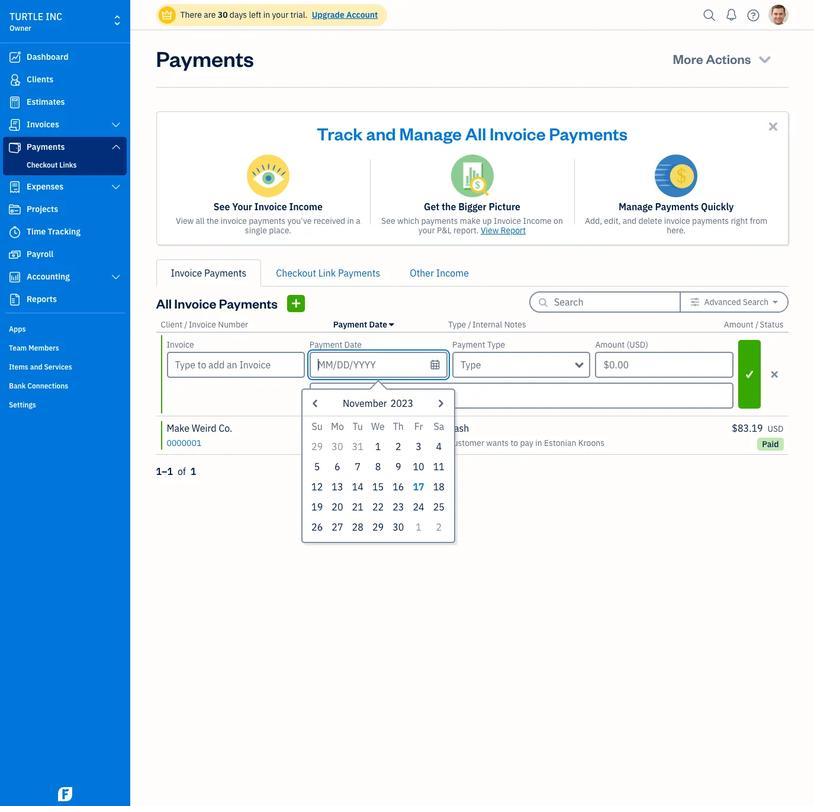 Task type: describe. For each thing, give the bounding box(es) containing it.
type / internal notes
[[449, 319, 527, 330]]

checkout links link
[[5, 158, 124, 172]]

payment date button
[[334, 319, 394, 330]]

manage inside manage payments quickly add, edit, and delete invoice payments right from here.
[[619, 201, 654, 213]]

more
[[674, 50, 704, 67]]

from
[[751, 216, 768, 226]]

11 button
[[429, 457, 450, 477]]

payments for income
[[249, 216, 286, 226]]

0000001 link
[[167, 437, 202, 449]]

amount for amount (usd)
[[596, 340, 625, 350]]

project image
[[8, 204, 22, 216]]

9
[[396, 461, 402, 473]]

0 horizontal spatial 30
[[218, 9, 228, 20]]

there are 30 days left in your trial. upgrade account
[[180, 9, 378, 20]]

other income
[[410, 267, 469, 279]]

add a new payment image
[[291, 296, 302, 311]]

save image
[[740, 367, 760, 382]]

p&l
[[437, 225, 452, 236]]

links
[[59, 161, 77, 170]]

payment left caretdown image
[[334, 319, 368, 330]]

projects
[[27, 204, 58, 215]]

28 button
[[348, 517, 368, 538]]

you've
[[288, 216, 312, 226]]

advanced search button
[[682, 293, 788, 312]]

and for services
[[30, 363, 42, 372]]

14
[[352, 481, 364, 493]]

0 horizontal spatial 1 button
[[368, 437, 389, 457]]

bigger
[[459, 201, 487, 213]]

place.
[[269, 225, 292, 236]]

2 vertical spatial 30
[[393, 522, 404, 533]]

payroll link
[[3, 244, 127, 266]]

number
[[218, 319, 248, 330]]

usd
[[768, 424, 784, 434]]

edit,
[[605, 216, 621, 226]]

in for there
[[264, 9, 270, 20]]

9 button
[[389, 457, 409, 477]]

team members link
[[3, 339, 127, 357]]

expenses link
[[3, 177, 127, 198]]

27 button
[[328, 517, 348, 538]]

1 vertical spatial 1
[[191, 466, 196, 478]]

invoice inside see your invoice income view all the invoice payments you've received in a single place.
[[255, 201, 287, 213]]

days
[[230, 9, 247, 20]]

the inside see your invoice income view all the invoice payments you've received in a single place.
[[207, 216, 219, 226]]

see which payments make up invoice income on your p&l report.
[[382, 216, 564, 236]]

turtle
[[9, 11, 43, 23]]

type for type
[[461, 359, 482, 371]]

(usd)
[[627, 340, 649, 350]]

0 horizontal spatial manage
[[400, 122, 462, 145]]

timer image
[[8, 226, 22, 238]]

freshbooks image
[[56, 788, 75, 802]]

money image
[[8, 249, 22, 261]]

19
[[312, 501, 323, 513]]

go to help image
[[745, 6, 764, 24]]

estimates
[[27, 97, 65, 107]]

reports
[[27, 294, 57, 305]]

8
[[376, 461, 381, 473]]

payment type
[[453, 340, 506, 350]]

0 vertical spatial 30 button
[[328, 437, 348, 457]]

time
[[27, 226, 46, 237]]

other income link
[[396, 260, 484, 287]]

17
[[413, 481, 425, 493]]

on
[[554, 216, 564, 226]]

are
[[204, 9, 216, 20]]

and inside manage payments quickly add, edit, and delete invoice payments right from here.
[[623, 216, 637, 226]]

trial.
[[291, 9, 308, 20]]

type for type / internal notes
[[449, 319, 467, 330]]

12
[[312, 481, 323, 493]]

0 vertical spatial 29
[[312, 441, 323, 453]]

customer
[[449, 438, 485, 449]]

expense image
[[8, 181, 22, 193]]

tu
[[353, 421, 363, 433]]

client / invoice number
[[161, 319, 248, 330]]

report image
[[8, 294, 22, 306]]

items and services link
[[3, 358, 127, 376]]

payments for add,
[[693, 216, 730, 226]]

grid containing su
[[307, 417, 450, 538]]

a
[[356, 216, 361, 226]]

quickly
[[702, 201, 735, 213]]

22
[[373, 501, 384, 513]]

0 horizontal spatial 29 button
[[307, 437, 328, 457]]

3
[[416, 441, 422, 453]]

team members
[[9, 344, 59, 353]]

amount (usd)
[[596, 340, 649, 350]]

12 button
[[307, 477, 328, 497]]

payroll
[[27, 249, 54, 260]]

delete
[[639, 216, 663, 226]]

clients
[[27, 74, 53, 85]]

invoice image
[[8, 119, 22, 131]]

notes
[[505, 319, 527, 330]]

wants
[[487, 438, 509, 449]]

type button
[[449, 319, 467, 330]]

up
[[483, 216, 492, 226]]

6
[[335, 461, 341, 473]]

invoice inside see which payments make up invoice income on your p&l report.
[[494, 216, 522, 226]]

see your invoice income view all the invoice payments you've received in a single place.
[[176, 201, 361, 236]]

november
[[343, 398, 387, 410]]

all
[[196, 216, 205, 226]]

25
[[434, 501, 445, 513]]

18 button
[[429, 477, 450, 497]]

which
[[398, 216, 420, 226]]

payment image
[[8, 142, 22, 154]]

/ for status
[[756, 319, 759, 330]]

1 vertical spatial 1 button
[[409, 517, 429, 538]]

settings image
[[691, 298, 701, 307]]

payments inside see which payments make up invoice income on your p&l report.
[[422, 216, 458, 226]]

manage payments quickly image
[[656, 155, 698, 197]]

payment down payment date button on the left top
[[310, 340, 343, 350]]

status
[[761, 319, 784, 330]]

clients link
[[3, 69, 127, 91]]

invoice for your
[[221, 216, 247, 226]]

crown image
[[161, 9, 173, 21]]

11/17/2023
[[334, 423, 386, 434]]

income inside see your invoice income view all the invoice payments you've received in a single place.
[[289, 201, 323, 213]]

Notes (Optional) text field
[[310, 383, 734, 409]]

5 button
[[307, 457, 328, 477]]

settings
[[9, 401, 36, 410]]

23 button
[[389, 497, 409, 517]]

items and services
[[9, 363, 72, 372]]

notifications image
[[723, 3, 742, 27]]

client image
[[8, 74, 22, 86]]

1 vertical spatial payment date
[[310, 340, 362, 350]]

get the bigger picture
[[424, 201, 521, 213]]

internal
[[473, 319, 503, 330]]

bank connections
[[9, 382, 68, 391]]



Task type: locate. For each thing, give the bounding box(es) containing it.
2
[[396, 441, 402, 453], [437, 522, 442, 533]]

search
[[744, 297, 769, 308]]

more actions
[[674, 50, 752, 67]]

1 vertical spatial 2 button
[[429, 517, 450, 538]]

in inside see your invoice income view all the invoice payments you've received in a single place.
[[348, 216, 354, 226]]

income right other
[[437, 267, 469, 279]]

0 vertical spatial the
[[442, 201, 457, 213]]

chevron large down image
[[111, 120, 121, 130], [111, 142, 121, 152], [111, 183, 121, 192], [111, 273, 121, 282]]

chevrondown image
[[757, 50, 774, 67]]

add,
[[586, 216, 603, 226]]

1 right the of
[[191, 466, 196, 478]]

owner
[[9, 24, 31, 33]]

your inside see which payments make up invoice income on your p&l report.
[[419, 225, 435, 236]]

income left the on
[[524, 216, 552, 226]]

report.
[[454, 225, 479, 236]]

manage payments quickly add, edit, and delete invoice payments right from here.
[[586, 201, 768, 236]]

1 vertical spatial and
[[623, 216, 637, 226]]

0 vertical spatial your
[[272, 9, 289, 20]]

2 button down 25
[[429, 517, 450, 538]]

payments down your
[[249, 216, 286, 226]]

chevron large down image for payments
[[111, 142, 121, 152]]

report
[[501, 225, 526, 236]]

there
[[180, 9, 202, 20]]

2 horizontal spatial payments
[[693, 216, 730, 226]]

estimate image
[[8, 97, 22, 108]]

th
[[393, 421, 404, 433]]

0 horizontal spatial 29
[[312, 441, 323, 453]]

1 vertical spatial 30 button
[[389, 517, 409, 538]]

single
[[245, 225, 267, 236]]

2 payments from the left
[[422, 216, 458, 226]]

in inside cash customer wants to pay in estonian kroons
[[536, 438, 543, 449]]

/ right type button
[[469, 319, 472, 330]]

0 horizontal spatial your
[[272, 9, 289, 20]]

31
[[352, 441, 364, 453]]

2 for 2 button to the right
[[437, 522, 442, 533]]

in right the left
[[264, 9, 270, 20]]

cancel image
[[765, 367, 786, 382]]

chart image
[[8, 271, 22, 283]]

payment date left caretdown image
[[334, 319, 388, 330]]

0 vertical spatial in
[[264, 9, 270, 20]]

see
[[214, 201, 230, 213], [382, 216, 396, 226]]

checkout links
[[27, 161, 77, 170]]

0 vertical spatial amount
[[725, 319, 754, 330]]

1 horizontal spatial 30 button
[[389, 517, 409, 538]]

30 button up 6
[[328, 437, 348, 457]]

type button
[[453, 352, 591, 378]]

su
[[312, 421, 323, 433]]

apps
[[9, 325, 26, 334]]

income up you've
[[289, 201, 323, 213]]

all invoice payments
[[156, 295, 278, 312]]

Invoice text field
[[168, 353, 304, 377]]

1 vertical spatial your
[[419, 225, 435, 236]]

get the bigger picture image
[[451, 155, 494, 197]]

upgrade account link
[[310, 9, 378, 20]]

1
[[376, 441, 381, 453], [191, 466, 196, 478], [416, 522, 422, 533]]

1 button down we
[[368, 437, 389, 457]]

view left all at the top left of page
[[176, 216, 194, 226]]

0 vertical spatial see
[[214, 201, 230, 213]]

3 button
[[409, 437, 429, 457]]

close image
[[767, 120, 781, 133]]

date left caretdown image
[[370, 319, 388, 330]]

0 vertical spatial date
[[370, 319, 388, 330]]

1 vertical spatial the
[[207, 216, 219, 226]]

0 vertical spatial 1
[[376, 441, 381, 453]]

type inside dropdown button
[[461, 359, 482, 371]]

1 horizontal spatial 1 button
[[409, 517, 429, 538]]

0 vertical spatial all
[[466, 122, 487, 145]]

payments inside manage payments quickly add, edit, and delete invoice payments right from here.
[[656, 201, 700, 213]]

payment down type button
[[453, 340, 486, 350]]

30 down 23
[[393, 522, 404, 533]]

/ for internal
[[469, 319, 472, 330]]

1 vertical spatial amount
[[596, 340, 625, 350]]

co.
[[219, 423, 233, 434]]

chevron large down image for expenses
[[111, 183, 121, 192]]

checkout
[[27, 161, 58, 170], [276, 267, 316, 279]]

apps link
[[3, 320, 127, 338]]

caretdown image
[[774, 298, 778, 307]]

1 horizontal spatial 2 button
[[429, 517, 450, 538]]

4 chevron large down image from the top
[[111, 273, 121, 282]]

1 horizontal spatial in
[[348, 216, 354, 226]]

20
[[332, 501, 343, 513]]

26 button
[[307, 517, 328, 538]]

1 horizontal spatial the
[[442, 201, 457, 213]]

Payment date in MM/DD/YYYY format text field
[[310, 352, 448, 378]]

/ right client
[[185, 319, 188, 330]]

21 button
[[348, 497, 368, 517]]

1 horizontal spatial 29
[[373, 522, 384, 533]]

amount for amount / status
[[725, 319, 754, 330]]

income inside see which payments make up invoice income on your p&l report.
[[524, 216, 552, 226]]

24
[[413, 501, 425, 513]]

1 horizontal spatial 1
[[376, 441, 381, 453]]

actions
[[707, 50, 752, 67]]

type down internal
[[488, 340, 506, 350]]

29 button down 22
[[368, 517, 389, 538]]

1 horizontal spatial 30
[[332, 441, 343, 453]]

amount down advanced search
[[725, 319, 754, 330]]

1 horizontal spatial /
[[469, 319, 472, 330]]

chevron large down image for invoices
[[111, 120, 121, 130]]

your left the p&l
[[419, 225, 435, 236]]

3 chevron large down image from the top
[[111, 183, 121, 192]]

1 horizontal spatial your
[[419, 225, 435, 236]]

picture
[[489, 201, 521, 213]]

30 right are
[[218, 9, 228, 20]]

30 down mo at the bottom of the page
[[332, 441, 343, 453]]

and for manage
[[367, 122, 396, 145]]

settings link
[[3, 396, 127, 414]]

invoice inside see your invoice income view all the invoice payments you've received in a single place.
[[221, 216, 247, 226]]

1 for left 1 button
[[376, 441, 381, 453]]

2 / from the left
[[469, 319, 472, 330]]

checkout up expenses
[[27, 161, 58, 170]]

1 payments from the left
[[249, 216, 286, 226]]

2 vertical spatial 1
[[416, 522, 422, 533]]

0 vertical spatial 1 button
[[368, 437, 389, 457]]

0 horizontal spatial all
[[156, 295, 172, 312]]

0 vertical spatial 2
[[396, 441, 402, 453]]

income
[[289, 201, 323, 213], [524, 216, 552, 226], [437, 267, 469, 279]]

19 button
[[307, 497, 328, 517]]

1 horizontal spatial 29 button
[[368, 517, 389, 538]]

grid
[[307, 417, 450, 538]]

0 horizontal spatial 2
[[396, 441, 402, 453]]

date down payment date button on the left top
[[345, 340, 362, 350]]

chevron large down image inside expenses 'link'
[[111, 183, 121, 192]]

1 vertical spatial type
[[488, 340, 506, 350]]

dashboard image
[[8, 52, 22, 63]]

17 button
[[409, 477, 429, 497]]

other
[[410, 267, 434, 279]]

here.
[[667, 225, 686, 236]]

date
[[370, 319, 388, 330], [345, 340, 362, 350]]

received
[[314, 216, 346, 226]]

0 horizontal spatial 30 button
[[328, 437, 348, 457]]

view
[[176, 216, 194, 226], [481, 225, 499, 236]]

dashboard
[[27, 52, 69, 62]]

payments down get
[[422, 216, 458, 226]]

0 vertical spatial 2 button
[[389, 437, 409, 457]]

2 horizontal spatial 30
[[393, 522, 404, 533]]

0 horizontal spatial amount
[[596, 340, 625, 350]]

0 horizontal spatial date
[[345, 340, 362, 350]]

link
[[319, 267, 336, 279]]

30 button down 23
[[389, 517, 409, 538]]

account
[[347, 9, 378, 20]]

1 vertical spatial 2
[[437, 522, 442, 533]]

1 for the bottom 1 button
[[416, 522, 422, 533]]

1 horizontal spatial checkout
[[276, 267, 316, 279]]

chevron large down image up payments link
[[111, 120, 121, 130]]

payments inside manage payments quickly add, edit, and delete invoice payments right from here.
[[693, 216, 730, 226]]

1 invoice from the left
[[221, 216, 247, 226]]

2 horizontal spatial in
[[536, 438, 543, 449]]

1 vertical spatial in
[[348, 216, 354, 226]]

see for your
[[214, 201, 230, 213]]

estonian
[[545, 438, 577, 449]]

payments inside the main element
[[27, 142, 65, 152]]

1 horizontal spatial all
[[466, 122, 487, 145]]

2 horizontal spatial income
[[524, 216, 552, 226]]

make
[[460, 216, 481, 226]]

2 horizontal spatial 1
[[416, 522, 422, 533]]

view report
[[481, 225, 526, 236]]

1 vertical spatial 29 button
[[368, 517, 389, 538]]

/ left status
[[756, 319, 759, 330]]

chevron large down image up checkout links link
[[111, 142, 121, 152]]

29 down 22
[[373, 522, 384, 533]]

0 vertical spatial income
[[289, 201, 323, 213]]

checkout link payments link
[[262, 260, 396, 287]]

2 horizontal spatial and
[[623, 216, 637, 226]]

30 button
[[328, 437, 348, 457], [389, 517, 409, 538]]

8 button
[[368, 457, 389, 477]]

1 horizontal spatial see
[[382, 216, 396, 226]]

7 button
[[348, 457, 368, 477]]

payments inside see your invoice income view all the invoice payments you've received in a single place.
[[249, 216, 286, 226]]

27
[[332, 522, 343, 533]]

and inside the main element
[[30, 363, 42, 372]]

2 chevron large down image from the top
[[111, 142, 121, 152]]

payment date
[[334, 319, 388, 330], [310, 340, 362, 350]]

0 horizontal spatial income
[[289, 201, 323, 213]]

2 up 9
[[396, 441, 402, 453]]

1 vertical spatial income
[[524, 216, 552, 226]]

1 button down 24
[[409, 517, 429, 538]]

1 horizontal spatial income
[[437, 267, 469, 279]]

1 up 8
[[376, 441, 381, 453]]

1 vertical spatial 30
[[332, 441, 343, 453]]

your left trial. on the left of the page
[[272, 9, 289, 20]]

payment date down payment date button on the left top
[[310, 340, 362, 350]]

1 vertical spatial see
[[382, 216, 396, 226]]

in for cash
[[536, 438, 543, 449]]

3 / from the left
[[756, 319, 759, 330]]

1 down 24
[[416, 522, 422, 533]]

7
[[355, 461, 361, 473]]

amount left (usd) on the top
[[596, 340, 625, 350]]

0 horizontal spatial and
[[30, 363, 42, 372]]

0 horizontal spatial /
[[185, 319, 188, 330]]

see inside see your invoice income view all the invoice payments you've received in a single place.
[[214, 201, 230, 213]]

0 horizontal spatial payments
[[249, 216, 286, 226]]

view inside see your invoice income view all the invoice payments you've received in a single place.
[[176, 216, 194, 226]]

15 button
[[368, 477, 389, 497]]

client
[[161, 319, 183, 330]]

0 vertical spatial and
[[367, 122, 396, 145]]

2 for 2 button to the top
[[396, 441, 402, 453]]

checkout up add a new payment icon
[[276, 267, 316, 279]]

1 horizontal spatial manage
[[619, 201, 654, 213]]

$83.19 usd paid
[[733, 423, 784, 450]]

see your invoice income image
[[247, 155, 290, 197]]

Search text field
[[555, 293, 661, 312]]

1 vertical spatial checkout
[[276, 267, 316, 279]]

track and manage all invoice payments
[[317, 122, 628, 145]]

2 vertical spatial income
[[437, 267, 469, 279]]

type up "payment type" at top right
[[449, 319, 467, 330]]

3 payments from the left
[[693, 216, 730, 226]]

see left which
[[382, 216, 396, 226]]

caretdown image
[[390, 320, 394, 330]]

1 horizontal spatial invoice
[[665, 216, 691, 226]]

chevron large down image inside payments link
[[111, 142, 121, 152]]

manage
[[400, 122, 462, 145], [619, 201, 654, 213]]

and right track
[[367, 122, 396, 145]]

invoice down your
[[221, 216, 247, 226]]

right
[[732, 216, 749, 226]]

in right the pay
[[536, 438, 543, 449]]

all up client
[[156, 295, 172, 312]]

0 horizontal spatial 2 button
[[389, 437, 409, 457]]

see inside see which payments make up invoice income on your p&l report.
[[382, 216, 396, 226]]

search image
[[701, 6, 720, 24]]

november 2023
[[343, 398, 414, 410]]

1 horizontal spatial 2
[[437, 522, 442, 533]]

cash customer wants to pay in estonian kroons
[[449, 423, 605, 449]]

invoice right delete at the right top
[[665, 216, 691, 226]]

and right items
[[30, 363, 42, 372]]

and
[[367, 122, 396, 145], [623, 216, 637, 226], [30, 363, 42, 372]]

1 vertical spatial 29
[[373, 522, 384, 533]]

the right all at the top left of page
[[207, 216, 219, 226]]

of
[[178, 466, 186, 478]]

1 horizontal spatial amount
[[725, 319, 754, 330]]

1 horizontal spatial and
[[367, 122, 396, 145]]

in left a
[[348, 216, 354, 226]]

1 horizontal spatial date
[[370, 319, 388, 330]]

upgrade
[[312, 9, 345, 20]]

invoice for payments
[[665, 216, 691, 226]]

projects link
[[3, 199, 127, 220]]

invoices link
[[3, 114, 127, 136]]

2 down 25
[[437, 522, 442, 533]]

4
[[437, 441, 442, 453]]

all up get the bigger picture
[[466, 122, 487, 145]]

0000001
[[167, 438, 202, 449]]

0 horizontal spatial in
[[264, 9, 270, 20]]

weird
[[192, 423, 217, 434]]

2 horizontal spatial /
[[756, 319, 759, 330]]

advanced
[[705, 297, 742, 308]]

view right make
[[481, 225, 499, 236]]

/
[[185, 319, 188, 330], [469, 319, 472, 330], [756, 319, 759, 330]]

the right get
[[442, 201, 457, 213]]

0 horizontal spatial 1
[[191, 466, 196, 478]]

0 horizontal spatial view
[[176, 216, 194, 226]]

2 vertical spatial type
[[461, 359, 482, 371]]

chevron large down image down checkout links link
[[111, 183, 121, 192]]

0 horizontal spatial invoice
[[221, 216, 247, 226]]

29 button up 5
[[307, 437, 328, 457]]

payments
[[249, 216, 286, 226], [422, 216, 458, 226], [693, 216, 730, 226]]

bank connections link
[[3, 377, 127, 395]]

chevron large down image for accounting
[[111, 273, 121, 282]]

1 vertical spatial all
[[156, 295, 172, 312]]

$83.19
[[733, 423, 764, 434]]

advanced search
[[705, 297, 769, 308]]

accounting
[[27, 271, 70, 282]]

0 vertical spatial checkout
[[27, 161, 58, 170]]

/ for invoice
[[185, 319, 188, 330]]

and right edit,
[[623, 216, 637, 226]]

Amount (USD) text field
[[596, 352, 734, 378]]

see for which
[[382, 216, 396, 226]]

1 chevron large down image from the top
[[111, 120, 121, 130]]

2 vertical spatial in
[[536, 438, 543, 449]]

2 invoice from the left
[[665, 216, 691, 226]]

checkout for checkout link payments
[[276, 267, 316, 279]]

checkout for checkout links
[[27, 161, 58, 170]]

chevron large down image inside accounting link
[[111, 273, 121, 282]]

1 vertical spatial date
[[345, 340, 362, 350]]

type down "payment type" at top right
[[461, 359, 482, 371]]

0 vertical spatial 30
[[218, 9, 228, 20]]

chevron large down image down payroll link
[[111, 273, 121, 282]]

22 button
[[368, 497, 389, 517]]

tracking
[[48, 226, 81, 237]]

1 vertical spatial manage
[[619, 201, 654, 213]]

invoice inside manage payments quickly add, edit, and delete invoice payments right from here.
[[665, 216, 691, 226]]

2 vertical spatial and
[[30, 363, 42, 372]]

1 / from the left
[[185, 319, 188, 330]]

checkout inside the main element
[[27, 161, 58, 170]]

29 down su
[[312, 441, 323, 453]]

0 vertical spatial 29 button
[[307, 437, 328, 457]]

payments down the quickly
[[693, 216, 730, 226]]

0 horizontal spatial the
[[207, 216, 219, 226]]

1 horizontal spatial payments
[[422, 216, 458, 226]]

2 button down th
[[389, 437, 409, 457]]

0 vertical spatial payment date
[[334, 319, 388, 330]]

see left your
[[214, 201, 230, 213]]

10
[[413, 461, 425, 473]]

1 horizontal spatial view
[[481, 225, 499, 236]]

0 horizontal spatial checkout
[[27, 161, 58, 170]]

main element
[[0, 0, 160, 807]]

to
[[511, 438, 519, 449]]

get
[[424, 201, 440, 213]]

0 horizontal spatial see
[[214, 201, 230, 213]]

0 vertical spatial manage
[[400, 122, 462, 145]]

payments link
[[3, 137, 127, 158]]

connections
[[27, 382, 68, 391]]



Task type: vqa. For each thing, say whether or not it's contained in the screenshot.
Amount (USD) Amount
yes



